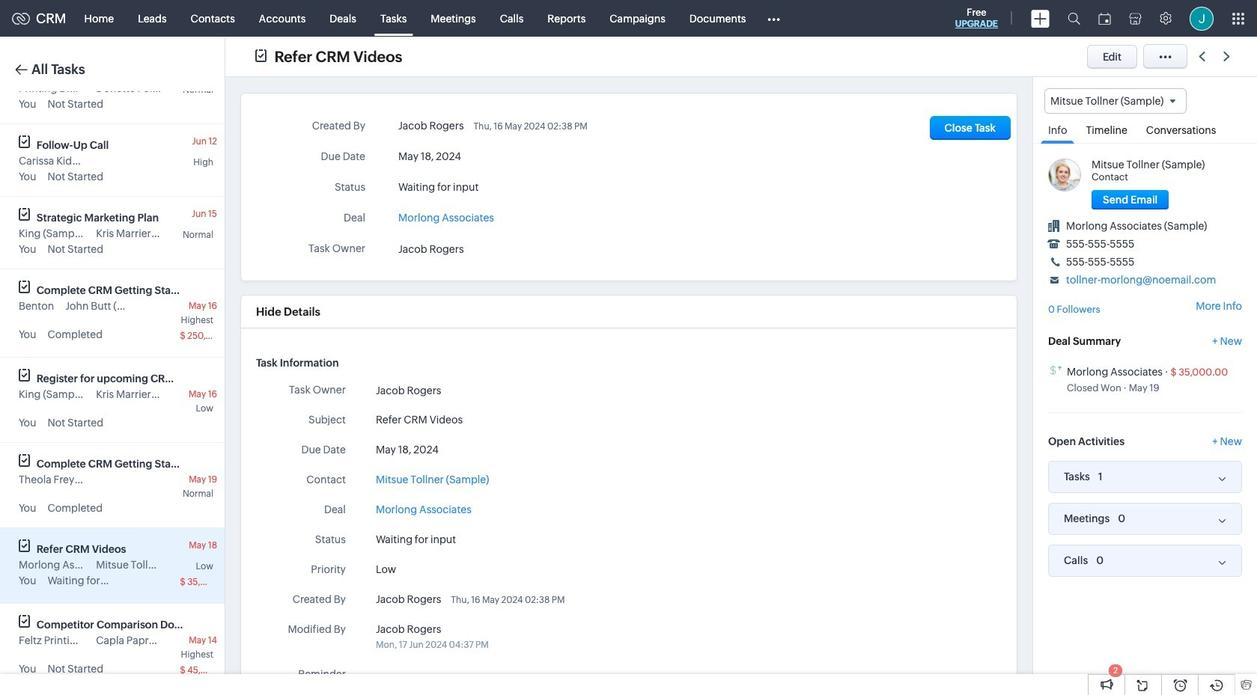 Task type: describe. For each thing, give the bounding box(es) containing it.
calendar image
[[1099, 12, 1112, 24]]

profile image
[[1190, 6, 1214, 30]]

search image
[[1068, 12, 1081, 25]]

previous record image
[[1199, 52, 1206, 61]]

create menu image
[[1032, 9, 1050, 27]]

profile element
[[1181, 0, 1223, 36]]

next record image
[[1224, 52, 1234, 61]]



Task type: locate. For each thing, give the bounding box(es) containing it.
search element
[[1059, 0, 1090, 37]]

None field
[[1045, 88, 1188, 114]]

None button
[[1092, 190, 1170, 210]]

logo image
[[12, 12, 30, 24]]

Other Modules field
[[758, 6, 791, 30]]

create menu element
[[1023, 0, 1059, 36]]



Task type: vqa. For each thing, say whether or not it's contained in the screenshot.
Accounts
no



